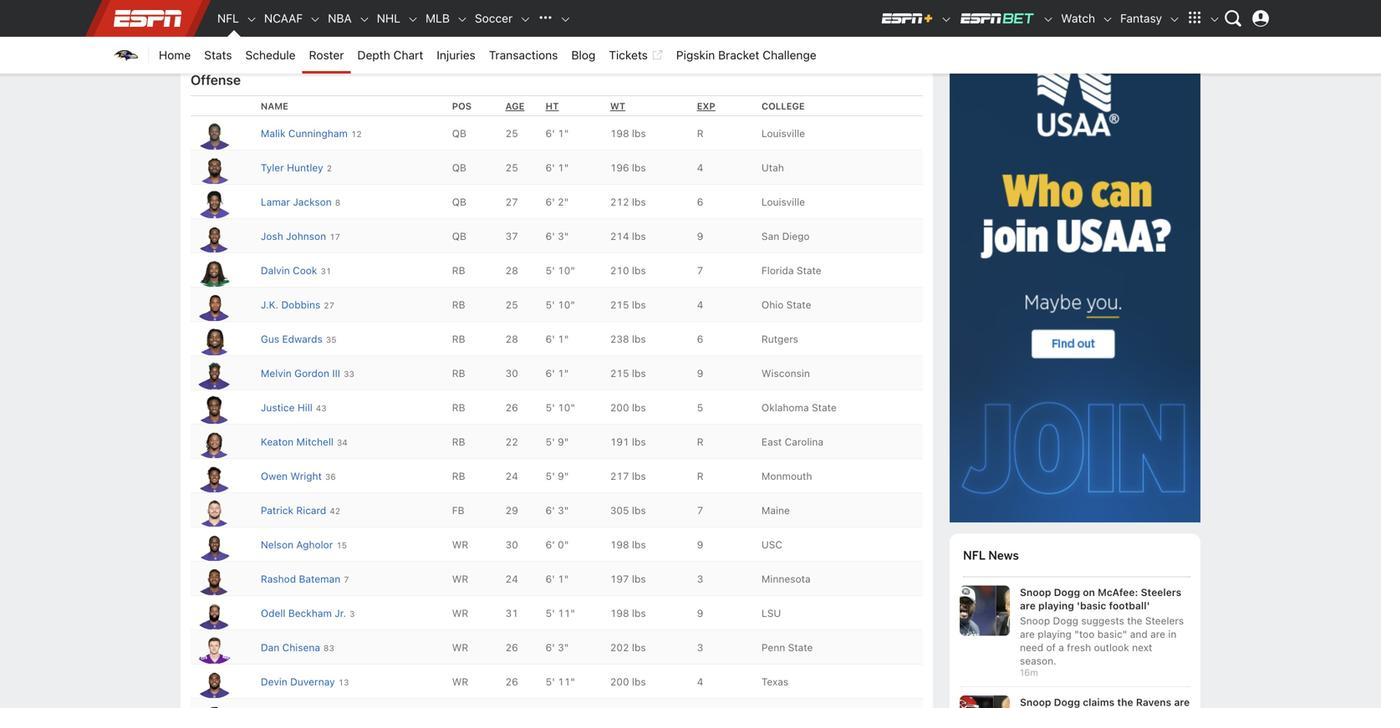 Task type: vqa. For each thing, say whether or not it's contained in the screenshot.


Task type: locate. For each thing, give the bounding box(es) containing it.
louisville
[[762, 128, 805, 139], [762, 196, 805, 208]]

r for 217 lbs
[[697, 471, 704, 482]]

state right penn
[[788, 642, 813, 654]]

9 for lsu
[[697, 608, 703, 619]]

wr for jr.
[[452, 608, 468, 619]]

dogg left 'on'
[[1054, 586, 1080, 598]]

6' 3" left 202
[[546, 642, 569, 654]]

4 6' from the top
[[546, 231, 555, 242]]

1 200 from the top
[[610, 402, 629, 414]]

snoop dogg claims the ravens are underdogs because of mahomes image
[[960, 696, 1010, 708]]

5' 9" for 24
[[546, 471, 569, 482]]

lbs for 15
[[632, 539, 646, 551]]

2 rb from the top
[[452, 299, 465, 311]]

9 left usc at the right of page
[[697, 539, 703, 551]]

1 215 from the top
[[610, 299, 629, 311]]

5' 9" left the 217
[[546, 471, 569, 482]]

1 qb from the top
[[452, 128, 466, 139]]

qb for malik cunningham
[[452, 128, 466, 139]]

lbs for 2
[[632, 162, 646, 174]]

odell
[[261, 608, 286, 619]]

200 lbs down 202 lbs
[[610, 676, 646, 688]]

2 198 from the top
[[610, 539, 629, 551]]

6' 1" for 238 lbs
[[546, 333, 569, 345]]

lbs for 43
[[632, 402, 646, 414]]

3 5' from the top
[[546, 402, 555, 414]]

ht
[[546, 101, 559, 112]]

lbs up '191 lbs'
[[632, 402, 646, 414]]

lbs down "305 lbs"
[[632, 539, 646, 551]]

6' for 15
[[546, 539, 555, 551]]

0 vertical spatial 215 lbs
[[610, 299, 646, 311]]

1 vertical spatial 27
[[324, 301, 335, 310]]

0 vertical spatial 5' 10"
[[546, 265, 575, 277]]

louisville up san diego
[[762, 196, 805, 208]]

6' 3" for 29
[[546, 505, 569, 517]]

global navigation element
[[105, 0, 1276, 37]]

1 5' 9" from the top
[[546, 436, 569, 448]]

1 vertical spatial 5' 11"
[[546, 676, 575, 688]]

26 for 5' 10"
[[506, 402, 518, 414]]

2 lbs from the top
[[632, 162, 646, 174]]

1 198 from the top
[[610, 128, 629, 139]]

https://a.espncdn.com/i/headshots/nfl/players/full/4241985.png image
[[194, 292, 234, 321]]

list
[[960, 586, 1191, 708]]

1 vertical spatial 10"
[[558, 299, 575, 311]]

0 horizontal spatial nfl
[[217, 11, 239, 25]]

1 198 lbs from the top
[[610, 128, 646, 139]]

https://a.espncdn.com/i/headshots/nfl/players/full/2971618.png image
[[194, 532, 234, 561]]

0 vertical spatial 7
[[697, 265, 703, 277]]

external link image
[[651, 45, 663, 65]]

25 for 198 lbs
[[506, 128, 518, 139]]

7 5' from the top
[[546, 676, 555, 688]]

lbs up 202 lbs
[[632, 608, 646, 619]]

1 26 from the top
[[506, 402, 518, 414]]

lbs right 191
[[632, 436, 646, 448]]

johnson
[[286, 231, 326, 242]]

29
[[506, 505, 518, 517]]

0 horizontal spatial roster
[[309, 48, 344, 62]]

snoop left 'on'
[[1020, 586, 1051, 598]]

4 left texas
[[697, 676, 703, 688]]

6' for 7
[[546, 573, 555, 585]]

238
[[610, 333, 629, 345]]

qb for josh johnson
[[452, 231, 466, 242]]

rb for iii
[[452, 368, 465, 379]]

1 6' 3" from the top
[[546, 231, 569, 242]]

1 5' from the top
[[546, 265, 555, 277]]

r for 198 lbs
[[697, 128, 704, 139]]

rb for 35
[[452, 333, 465, 345]]

espn+ image
[[881, 12, 934, 25]]

1"
[[558, 128, 569, 139], [558, 162, 569, 174], [558, 333, 569, 345], [558, 368, 569, 379], [558, 573, 569, 585]]

1 vertical spatial 7
[[697, 505, 703, 517]]

playing left 'basic
[[1039, 600, 1074, 612]]

0 vertical spatial 215
[[610, 299, 629, 311]]

state right "florida"
[[797, 265, 822, 277]]

7 right "305 lbs"
[[697, 505, 703, 517]]

https://a.espncdn.com/i/headshots/nfl/players/full/4596334.png image
[[194, 429, 234, 459]]

https://a.espncdn.com/i/headshots/nfl/players/full/3116593.png image
[[194, 258, 234, 287]]

2 5' from the top
[[546, 299, 555, 311]]

lbs down 202 lbs
[[632, 676, 646, 688]]

lbs for 27
[[632, 299, 646, 311]]

iii
[[332, 368, 340, 379]]

schedule
[[245, 48, 296, 62]]

0 vertical spatial 4
[[697, 162, 703, 174]]

fantasy image
[[1169, 14, 1181, 25]]

34
[[337, 438, 348, 448]]

2 vertical spatial 7
[[344, 575, 349, 585]]

24 for 6' 1"
[[506, 573, 518, 585]]

lbs for 8
[[632, 196, 646, 208]]

215 lbs
[[610, 299, 646, 311], [610, 368, 646, 379]]

10"
[[558, 265, 575, 277], [558, 299, 575, 311], [558, 402, 575, 414]]

8 6' from the top
[[546, 539, 555, 551]]

0 vertical spatial 198
[[610, 128, 629, 139]]

198 lbs down "305 lbs"
[[610, 539, 646, 551]]

6 5' from the top
[[546, 608, 555, 619]]

2 vertical spatial 3"
[[558, 642, 569, 654]]

wt
[[610, 101, 626, 112]]

1 vertical spatial dogg
[[1053, 615, 1079, 627]]

3
[[697, 573, 703, 585], [350, 609, 355, 619], [697, 642, 703, 654]]

lbs right 238
[[632, 333, 646, 345]]

1 vertical spatial 198
[[610, 539, 629, 551]]

27 inside j.k. dobbins 27
[[324, 301, 335, 310]]

3 6' from the top
[[546, 196, 555, 208]]

2 louisville from the top
[[762, 196, 805, 208]]

nfl for nfl
[[217, 11, 239, 25]]

1 vertical spatial nfl
[[963, 548, 986, 563]]

owen
[[261, 471, 288, 482]]

3 10" from the top
[[558, 402, 575, 414]]

0 vertical spatial 200 lbs
[[610, 402, 646, 414]]

ohio state
[[762, 299, 811, 311]]

dogg up '"too'
[[1053, 615, 1079, 627]]

6 up 5
[[697, 333, 703, 345]]

roster link
[[302, 37, 351, 74]]

43
[[316, 404, 327, 413]]

1 30 from the top
[[506, 368, 518, 379]]

1 louisville from the top
[[762, 128, 805, 139]]

1 vertical spatial 31
[[506, 608, 518, 619]]

1 vertical spatial 26
[[506, 642, 518, 654]]

7 6' from the top
[[546, 505, 555, 517]]

5' 9" right 22
[[546, 436, 569, 448]]

1 vertical spatial 4
[[697, 299, 703, 311]]

nfl image
[[246, 14, 257, 25]]

rb for 31
[[452, 265, 465, 277]]

lamar
[[261, 196, 290, 208]]

0 vertical spatial 30
[[506, 368, 518, 379]]

nfl inside nfl link
[[217, 11, 239, 25]]

30 down 29
[[506, 539, 518, 551]]

0 vertical spatial 25
[[506, 128, 518, 139]]

lbs up 196 lbs
[[632, 128, 646, 139]]

7 right bateman
[[344, 575, 349, 585]]

0 vertical spatial 26
[[506, 402, 518, 414]]

1 vertical spatial 3"
[[558, 505, 569, 517]]

3 25 from the top
[[506, 299, 518, 311]]

3 lbs from the top
[[632, 196, 646, 208]]

3 qb from the top
[[452, 196, 466, 208]]

lbs right 212
[[632, 196, 646, 208]]

215 lbs down 238 lbs
[[610, 368, 646, 379]]

more espn image
[[1182, 6, 1207, 31], [1209, 14, 1221, 25]]

2 vertical spatial 198
[[610, 608, 629, 619]]

1 vertical spatial 198 lbs
[[610, 539, 646, 551]]

1 vertical spatial 6
[[697, 333, 703, 345]]

6 6' from the top
[[546, 368, 555, 379]]

198
[[610, 128, 629, 139], [610, 539, 629, 551], [610, 608, 629, 619]]

lbs for 12
[[632, 128, 646, 139]]

0 vertical spatial 28
[[506, 265, 518, 277]]

snoop dogg on mcafee: steelers are playing 'basic football' element
[[1020, 586, 1191, 612]]

josh johnson link
[[261, 231, 326, 242]]

oklahoma
[[762, 402, 809, 414]]

espn more sports home page image
[[533, 6, 558, 31]]

1 vertical spatial 24
[[506, 573, 518, 585]]

1 vertical spatial 28
[[506, 333, 518, 345]]

r
[[697, 128, 704, 139], [697, 436, 704, 448], [697, 471, 704, 482]]

2 vertical spatial 3
[[697, 642, 703, 654]]

3 6' 3" from the top
[[546, 642, 569, 654]]

27 up 37
[[506, 196, 518, 208]]

exp
[[697, 101, 716, 112]]

5' 11" for 31
[[546, 608, 575, 619]]

2 10" from the top
[[558, 299, 575, 311]]

1 vertical spatial 215 lbs
[[610, 368, 646, 379]]

age link
[[506, 101, 525, 112]]

lbs right the 210
[[632, 265, 646, 277]]

0 vertical spatial dogg
[[1054, 586, 1080, 598]]

roster inside the standings page main content
[[394, 36, 469, 63]]

0 vertical spatial 3
[[697, 573, 703, 585]]

215 down 238
[[610, 368, 629, 379]]

2 vertical spatial r
[[697, 471, 704, 482]]

ht link
[[546, 101, 559, 112]]

https://a.espncdn.com/i/headshots/nfl/players/full/4240069.png image
[[194, 121, 234, 150]]

lbs down 210 lbs
[[632, 299, 646, 311]]

3" left 202
[[558, 642, 569, 654]]

1 5' 10" from the top
[[546, 265, 575, 277]]

4 1" from the top
[[558, 368, 569, 379]]

suggests
[[1081, 615, 1125, 627]]

nhl link
[[370, 0, 407, 37]]

0 vertical spatial 6' 3"
[[546, 231, 569, 242]]

1 horizontal spatial more espn image
[[1209, 14, 1221, 25]]

16 lbs from the top
[[632, 642, 646, 654]]

https://a.espncdn.com/i/headshots/nfl/players/full/4035671.png image
[[194, 155, 234, 184]]

lbs right 197
[[632, 573, 646, 585]]

30 up 22
[[506, 368, 518, 379]]

0 vertical spatial r
[[697, 128, 704, 139]]

3 198 from the top
[[610, 608, 629, 619]]

25 for 215 lbs
[[506, 299, 518, 311]]

0 vertical spatial louisville
[[762, 128, 805, 139]]

215 lbs down 210 lbs
[[610, 299, 646, 311]]

3 26 from the top
[[506, 676, 518, 688]]

rb for 34
[[452, 436, 465, 448]]

advertisement element
[[285, 0, 1096, 13], [950, 21, 1201, 523]]

josh
[[261, 231, 283, 242]]

4 9 from the top
[[697, 608, 703, 619]]

lbs right 196
[[632, 162, 646, 174]]

snoop up need
[[1020, 615, 1050, 627]]

1 6 from the top
[[697, 196, 703, 208]]

4 qb from the top
[[452, 231, 466, 242]]

lbs for jr.
[[632, 608, 646, 619]]

florida state
[[762, 265, 822, 277]]

2 30 from the top
[[506, 539, 518, 551]]

9 left lsu
[[697, 608, 703, 619]]

4 for 215 lbs
[[697, 299, 703, 311]]

1 vertical spatial 3
[[350, 609, 355, 619]]

playing up of
[[1038, 628, 1072, 640]]

dobbins
[[281, 299, 320, 311]]

0 vertical spatial 11"
[[558, 608, 575, 619]]

9 6' from the top
[[546, 573, 555, 585]]

13 lbs from the top
[[632, 539, 646, 551]]

patrick ricard 42
[[261, 505, 340, 517]]

mlb image
[[457, 14, 468, 25]]

2 4 from the top
[[697, 299, 703, 311]]

2 vertical spatial 4
[[697, 676, 703, 688]]

14 lbs from the top
[[632, 573, 646, 585]]

1 24 from the top
[[506, 471, 518, 482]]

2 qb from the top
[[452, 162, 466, 174]]

state right oklahoma
[[812, 402, 837, 414]]

3 right 197 lbs
[[697, 573, 703, 585]]

steelers up in
[[1145, 615, 1184, 627]]

4 down exp
[[697, 162, 703, 174]]

5' 10" for 25
[[546, 299, 575, 311]]

24 down 29
[[506, 573, 518, 585]]

nhl
[[377, 11, 401, 25]]

2 vertical spatial 10"
[[558, 402, 575, 414]]

lbs right the 217
[[632, 471, 646, 482]]

lbs right 214
[[632, 231, 646, 242]]

qb for lamar jackson
[[452, 196, 466, 208]]

202
[[610, 642, 629, 654]]

191 lbs
[[610, 436, 646, 448]]

2 5' 11" from the top
[[546, 676, 575, 688]]

2 5' 10" from the top
[[546, 299, 575, 311]]

1 vertical spatial 200 lbs
[[610, 676, 646, 688]]

31 inside dalvin cook 31
[[321, 266, 331, 276]]

tyler huntley link
[[261, 162, 323, 174]]

5 wr from the top
[[452, 676, 468, 688]]

1 3" from the top
[[558, 231, 569, 242]]

200 lbs up '191 lbs'
[[610, 402, 646, 414]]

1 vertical spatial 9"
[[558, 471, 569, 482]]

0 horizontal spatial 27
[[324, 301, 335, 310]]

snoop dogg on mcafee: steelers are playing 'basic football' image
[[960, 586, 1010, 636]]

3 198 lbs from the top
[[610, 608, 646, 619]]

11"
[[558, 608, 575, 619], [558, 676, 575, 688]]

ohio
[[762, 299, 784, 311]]

louisville for r
[[762, 128, 805, 139]]

state right ohio at right
[[787, 299, 811, 311]]

2 6' from the top
[[546, 162, 555, 174]]

dalvin cook 31
[[261, 265, 331, 277]]

2 vertical spatial 5' 10"
[[546, 402, 575, 414]]

1 vertical spatial playing
[[1038, 628, 1072, 640]]

12
[[351, 129, 362, 139]]

2 215 lbs from the top
[[610, 368, 646, 379]]

1 1" from the top
[[558, 128, 569, 139]]

3 right jr.
[[350, 609, 355, 619]]

penn state
[[762, 642, 813, 654]]

0 vertical spatial 200
[[610, 402, 629, 414]]

lbs right 305
[[632, 505, 646, 517]]

1 vertical spatial snoop
[[1020, 615, 1050, 627]]

nelson
[[261, 539, 294, 551]]

0 vertical spatial 31
[[321, 266, 331, 276]]

snoop dogg on mcafee: steelers are playing 'basic football' snoop dogg suggests the steelers are playing "too basic" and are in need of a fresh outlook next season. 16m
[[1020, 586, 1184, 678]]

5' 10" for 28
[[546, 265, 575, 277]]

5 1" from the top
[[558, 573, 569, 585]]

1 horizontal spatial nfl
[[963, 548, 986, 563]]

2 9 from the top
[[697, 368, 703, 379]]

1 horizontal spatial 27
[[506, 196, 518, 208]]

1 vertical spatial r
[[697, 436, 704, 448]]

2 r from the top
[[697, 436, 704, 448]]

2 5' 9" from the top
[[546, 471, 569, 482]]

5' 9" for 22
[[546, 436, 569, 448]]

5' 11" for 26
[[546, 676, 575, 688]]

0 vertical spatial snoop
[[1020, 586, 1051, 598]]

2 vertical spatial 25
[[506, 299, 518, 311]]

200 down 202
[[610, 676, 629, 688]]

6 right 212 lbs
[[697, 196, 703, 208]]

1" for 215 lbs
[[558, 368, 569, 379]]

9
[[697, 231, 703, 242], [697, 368, 703, 379], [697, 539, 703, 551], [697, 608, 703, 619]]

202 lbs
[[610, 642, 646, 654]]

owen wright link
[[261, 471, 322, 482]]

1 r from the top
[[697, 128, 704, 139]]

5 lbs from the top
[[632, 265, 646, 277]]

5
[[697, 402, 703, 414]]

lsu
[[762, 608, 781, 619]]

5 5' from the top
[[546, 471, 555, 482]]

roster down ncaaf image
[[309, 48, 344, 62]]

2 24 from the top
[[506, 573, 518, 585]]

1 vertical spatial 200
[[610, 676, 629, 688]]

7 right 210 lbs
[[697, 265, 703, 277]]

8 lbs from the top
[[632, 368, 646, 379]]

1 215 lbs from the top
[[610, 299, 646, 311]]

qb for tyler huntley
[[452, 162, 466, 174]]

4 rb from the top
[[452, 368, 465, 379]]

odell beckham jr. link
[[261, 608, 346, 619]]

198 up 202
[[610, 608, 629, 619]]

7 for 305 lbs
[[697, 505, 703, 517]]

6 lbs from the top
[[632, 299, 646, 311]]

10 6' from the top
[[546, 642, 555, 654]]

15 lbs from the top
[[632, 608, 646, 619]]

3 rb from the top
[[452, 333, 465, 345]]

10" for 200 lbs
[[558, 402, 575, 414]]

2 6' 1" from the top
[[546, 162, 569, 174]]

nfl left nfl icon
[[217, 11, 239, 25]]

lamar jackson link
[[261, 196, 332, 208]]

1 horizontal spatial roster
[[394, 36, 469, 63]]

5'
[[546, 265, 555, 277], [546, 299, 555, 311], [546, 402, 555, 414], [546, 436, 555, 448], [546, 471, 555, 482], [546, 608, 555, 619], [546, 676, 555, 688]]

28
[[506, 265, 518, 277], [506, 333, 518, 345]]

nfl left news
[[963, 548, 986, 563]]

https://a.espncdn.com/i/headshots/nfl/players/full/2975417.png image
[[194, 498, 234, 527]]

6' for 8
[[546, 196, 555, 208]]

33
[[344, 369, 354, 379]]

3" for 37
[[558, 231, 569, 242]]

198 down 305
[[610, 539, 629, 551]]

6' 1" for 196 lbs
[[546, 162, 569, 174]]

1 lbs from the top
[[632, 128, 646, 139]]

1 11" from the top
[[558, 608, 575, 619]]

198 lbs
[[610, 128, 646, 139], [610, 539, 646, 551], [610, 608, 646, 619]]

1 5' 11" from the top
[[546, 608, 575, 619]]

a
[[1059, 642, 1064, 653]]

4 5' from the top
[[546, 436, 555, 448]]

9" left the 217
[[558, 471, 569, 482]]

1 9" from the top
[[558, 436, 569, 448]]

25
[[506, 128, 518, 139], [506, 162, 518, 174], [506, 299, 518, 311]]

198 down wt link
[[610, 128, 629, 139]]

210
[[610, 265, 629, 277]]

1 vertical spatial 6' 3"
[[546, 505, 569, 517]]

nfl
[[217, 11, 239, 25], [963, 548, 986, 563]]

1 vertical spatial louisville
[[762, 196, 805, 208]]

lbs right 202
[[632, 642, 646, 654]]

are
[[1020, 600, 1036, 612], [1020, 628, 1035, 640], [1151, 628, 1166, 640]]

home link
[[152, 37, 198, 74]]

blog link
[[565, 37, 602, 74]]

1 200 lbs from the top
[[610, 402, 646, 414]]

lbs for 36
[[632, 471, 646, 482]]

roster
[[394, 36, 469, 63], [309, 48, 344, 62]]

0"
[[558, 539, 569, 551]]

lbs for iii
[[632, 368, 646, 379]]

2 28 from the top
[[506, 333, 518, 345]]

24 up 29
[[506, 471, 518, 482]]

6' 3" up 6' 0"
[[546, 505, 569, 517]]

https://a.espncdn.com/i/headshots/nfl/players/full/2576434.png image
[[194, 361, 234, 390]]

1 10" from the top
[[558, 265, 575, 277]]

7 inside rashod bateman 7
[[344, 575, 349, 585]]

4 6' 1" from the top
[[546, 368, 569, 379]]

profile management image
[[1253, 10, 1269, 27]]

5 rb from the top
[[452, 402, 465, 414]]

1 vertical spatial 215
[[610, 368, 629, 379]]

1 vertical spatial 30
[[506, 539, 518, 551]]

215 for 10"
[[610, 299, 629, 311]]

3" down 2"
[[558, 231, 569, 242]]

3" up 0"
[[558, 505, 569, 517]]

2 198 lbs from the top
[[610, 539, 646, 551]]

2 200 from the top
[[610, 676, 629, 688]]

0 vertical spatial 5' 11"
[[546, 608, 575, 619]]

ravens
[[306, 36, 389, 63]]

wr for 83
[[452, 642, 468, 654]]

patrick
[[261, 505, 294, 517]]

louisville down college
[[762, 128, 805, 139]]

3 r from the top
[[697, 471, 704, 482]]

7 for 210 lbs
[[697, 265, 703, 277]]

9 up 5
[[697, 368, 703, 379]]

2 6' 3" from the top
[[546, 505, 569, 517]]

5' for monmouth
[[546, 471, 555, 482]]

2 11" from the top
[[558, 676, 575, 688]]

3 for 6' 1"
[[697, 573, 703, 585]]

steelers up football'
[[1141, 586, 1182, 598]]

0 vertical spatial 9"
[[558, 436, 569, 448]]

0 vertical spatial 6
[[697, 196, 703, 208]]

0 vertical spatial nfl
[[217, 11, 239, 25]]

0 vertical spatial 24
[[506, 471, 518, 482]]

27 right dobbins
[[324, 301, 335, 310]]

2 vertical spatial 6' 3"
[[546, 642, 569, 654]]

2 3" from the top
[[558, 505, 569, 517]]

4 left ohio at right
[[697, 299, 703, 311]]

roster down mlb
[[394, 36, 469, 63]]

keaton mitchell link
[[261, 436, 334, 448]]

12 lbs from the top
[[632, 505, 646, 517]]

11 lbs from the top
[[632, 471, 646, 482]]

28 for 5' 10"
[[506, 265, 518, 277]]

6' for 42
[[546, 505, 555, 517]]

6' 3" down 6' 2"
[[546, 231, 569, 242]]

3 6' 1" from the top
[[546, 333, 569, 345]]

9 for wisconsin
[[697, 368, 703, 379]]

0 vertical spatial 198 lbs
[[610, 128, 646, 139]]

2 200 lbs from the top
[[610, 676, 646, 688]]

lbs for 31
[[632, 265, 646, 277]]

duvernay
[[290, 676, 335, 688]]

200 up 191
[[610, 402, 629, 414]]

1 vertical spatial 11"
[[558, 676, 575, 688]]

0 vertical spatial 5' 9"
[[546, 436, 569, 448]]

2 vertical spatial 26
[[506, 676, 518, 688]]

2 vertical spatial 198 lbs
[[610, 608, 646, 619]]

6 rb from the top
[[452, 436, 465, 448]]

9 left san on the right
[[697, 231, 703, 242]]

rb for 27
[[452, 299, 465, 311]]

200 for 11"
[[610, 676, 629, 688]]

basic"
[[1098, 628, 1128, 640]]

lbs for 42
[[632, 505, 646, 517]]

0 vertical spatial 10"
[[558, 265, 575, 277]]

list containing snoop dogg on mcafee: steelers are playing 'basic football'
[[960, 586, 1191, 708]]

espn bet image
[[1043, 14, 1055, 25]]

1 vertical spatial steelers
[[1145, 615, 1184, 627]]

1 rb from the top
[[452, 265, 465, 277]]

6' 3"
[[546, 231, 569, 242], [546, 505, 569, 517], [546, 642, 569, 654]]

17 lbs from the top
[[632, 676, 646, 688]]

3 right 202 lbs
[[697, 642, 703, 654]]

nelson agholor 15
[[261, 539, 347, 551]]

9 lbs from the top
[[632, 402, 646, 414]]

1 vertical spatial 25
[[506, 162, 518, 174]]

198 lbs up 202 lbs
[[610, 608, 646, 619]]

1 9 from the top
[[697, 231, 703, 242]]

dogg
[[1054, 586, 1080, 598], [1053, 615, 1079, 627]]

9" right 22
[[558, 436, 569, 448]]

198 lbs for 11"
[[610, 608, 646, 619]]

1 vertical spatial 5' 10"
[[546, 299, 575, 311]]

watch image
[[1102, 14, 1114, 25]]

1 28 from the top
[[506, 265, 518, 277]]

198 lbs down wt link
[[610, 128, 646, 139]]

1 vertical spatial 5' 9"
[[546, 471, 569, 482]]

5' for texas
[[546, 676, 555, 688]]

1 4 from the top
[[697, 162, 703, 174]]

5 6' 1" from the top
[[546, 573, 569, 585]]

age
[[506, 101, 525, 112]]

2 9" from the top
[[558, 471, 569, 482]]

5' for east carolina
[[546, 436, 555, 448]]

0 horizontal spatial 31
[[321, 266, 331, 276]]

1 horizontal spatial 31
[[506, 608, 518, 619]]

lbs down 238 lbs
[[632, 368, 646, 379]]

0 vertical spatial 3"
[[558, 231, 569, 242]]

https://a.espncdn.com/i/headshots/nfl/players/full/4038441.png image
[[194, 395, 234, 424]]

6' for 2
[[546, 162, 555, 174]]

215 up 238
[[610, 299, 629, 311]]



Task type: describe. For each thing, give the bounding box(es) containing it.
1" for 197 lbs
[[558, 573, 569, 585]]

215 lbs for 10"
[[610, 299, 646, 311]]

215 lbs for 1"
[[610, 368, 646, 379]]

usc
[[762, 539, 783, 551]]

j.k. dobbins 27
[[261, 299, 335, 311]]

malik cunningham 12
[[261, 128, 362, 139]]

197 lbs
[[610, 573, 646, 585]]

0 vertical spatial advertisement element
[[285, 0, 1096, 13]]

28 for 6' 1"
[[506, 333, 518, 345]]

lbs for 7
[[632, 573, 646, 585]]

5' for florida state
[[546, 265, 555, 277]]

6' for 83
[[546, 642, 555, 654]]

wr for 15
[[452, 539, 468, 551]]

keaton
[[261, 436, 294, 448]]

6' for 17
[[546, 231, 555, 242]]

challenge
[[763, 48, 817, 62]]

rb for 43
[[452, 402, 465, 414]]

state for ohio state
[[787, 299, 811, 311]]

melvin gordon iii link
[[261, 368, 340, 379]]

tyler
[[261, 162, 284, 174]]

diego
[[782, 231, 810, 242]]

tyler huntley 2
[[261, 162, 332, 174]]

83
[[324, 644, 334, 653]]

minnesota
[[762, 573, 811, 585]]

wisconsin
[[762, 368, 810, 379]]

lbs for 17
[[632, 231, 646, 242]]

5' for lsu
[[546, 608, 555, 619]]

6' 3" for 26
[[546, 642, 569, 654]]

30 for 6' 0"
[[506, 539, 518, 551]]

6' 3" for 37
[[546, 231, 569, 242]]

0 vertical spatial playing
[[1039, 600, 1074, 612]]

transactions
[[489, 48, 558, 62]]

37
[[506, 231, 518, 242]]

rashod bateman 7
[[261, 573, 349, 585]]

bateman
[[299, 573, 341, 585]]

rutgers
[[762, 333, 799, 345]]

"too
[[1075, 628, 1095, 640]]

texas
[[762, 676, 789, 688]]

melvin
[[261, 368, 292, 379]]

1" for 238 lbs
[[558, 333, 569, 345]]

carolina
[[785, 436, 824, 448]]

college
[[762, 101, 805, 112]]

9" for 24
[[558, 471, 569, 482]]

https://a.espncdn.com/i/headshots/nfl/players/full/3929637.png image
[[194, 635, 234, 664]]

6' 1" for 198 lbs
[[546, 128, 569, 139]]

3" for 26
[[558, 642, 569, 654]]

rashod
[[261, 573, 296, 585]]

blog
[[571, 48, 596, 62]]

214 lbs
[[610, 231, 646, 242]]

snoop dogg suggests the steelers are playing "too basic" and are in need of a fresh outlook next season. element
[[1020, 612, 1191, 668]]

home
[[159, 48, 191, 62]]

on
[[1083, 586, 1095, 598]]

305
[[610, 505, 629, 517]]

in
[[1168, 628, 1177, 640]]

https://a.espncdn.com/i/headshots/nfl/players/full/16733.png image
[[194, 601, 234, 630]]

ncaaf image
[[310, 14, 321, 25]]

26 for 6' 3"
[[506, 642, 518, 654]]

9 for usc
[[697, 539, 703, 551]]

https://a.espncdn.com/i/headshots/nfl/players/full/3051926.png image
[[194, 326, 234, 356]]

https://a.espncdn.com/i/headshots/nfl/players/full/4039050.png image
[[194, 669, 234, 699]]

state for oklahoma state
[[812, 402, 837, 414]]

nfl for nfl news
[[963, 548, 986, 563]]

ricard
[[296, 505, 326, 517]]

justice hill 43
[[261, 402, 327, 414]]

10" for 210 lbs
[[558, 265, 575, 277]]

mlb link
[[419, 0, 457, 37]]

5' 10" for 26
[[546, 402, 575, 414]]

need
[[1020, 642, 1044, 653]]

lbs for 35
[[632, 333, 646, 345]]

215 for 1"
[[610, 368, 629, 379]]

26 for 5' 11"
[[506, 676, 518, 688]]

16m
[[1020, 667, 1038, 678]]

espn plus image
[[941, 14, 953, 25]]

2 snoop from the top
[[1020, 615, 1050, 627]]

6' 1" for 215 lbs
[[546, 368, 569, 379]]

josh johnson 17
[[261, 231, 340, 242]]

gordon
[[294, 368, 329, 379]]

6' 1" for 197 lbs
[[546, 573, 569, 585]]

depth chart link
[[351, 37, 430, 74]]

238 lbs
[[610, 333, 646, 345]]

soccer image
[[519, 14, 531, 25]]

6' for 35
[[546, 333, 555, 345]]

10" for 215 lbs
[[558, 299, 575, 311]]

305 lbs
[[610, 505, 646, 517]]

espn bet image
[[959, 12, 1036, 25]]

rashod bateman link
[[261, 573, 341, 585]]

dalvin
[[261, 265, 290, 277]]

197
[[610, 573, 629, 585]]

depth
[[357, 48, 390, 62]]

hill
[[298, 402, 313, 414]]

dan chisena 83
[[261, 642, 334, 654]]

offense
[[191, 72, 241, 88]]

jackson
[[293, 196, 332, 208]]

5' for oklahoma state
[[546, 402, 555, 414]]

watch
[[1061, 11, 1095, 25]]

1 snoop from the top
[[1020, 586, 1051, 598]]

nelson agholor link
[[261, 539, 333, 551]]

2
[[327, 164, 332, 173]]

0 horizontal spatial more espn image
[[1182, 6, 1207, 31]]

san
[[762, 231, 779, 242]]

6' for 12
[[546, 128, 555, 139]]

san diego
[[762, 231, 810, 242]]

6' for iii
[[546, 368, 555, 379]]

9" for 22
[[558, 436, 569, 448]]

beckham
[[288, 608, 332, 619]]

more sports image
[[560, 14, 571, 25]]

state for florida state
[[797, 265, 822, 277]]

0 vertical spatial 27
[[506, 196, 518, 208]]

justice
[[261, 402, 295, 414]]

devin duvernay link
[[261, 676, 335, 688]]

pigskin bracket challenge link
[[670, 37, 823, 74]]

200 for 10"
[[610, 402, 629, 414]]

dalvin cook link
[[261, 265, 317, 277]]

2"
[[558, 196, 569, 208]]

1" for 198 lbs
[[558, 128, 569, 139]]

196 lbs
[[610, 162, 646, 174]]

exp link
[[697, 101, 716, 112]]

keaton mitchell 34
[[261, 436, 348, 448]]

6 for 212 lbs
[[697, 196, 703, 208]]

huntley
[[287, 162, 323, 174]]

melvin gordon iii 33
[[261, 368, 354, 379]]

https://a.espncdn.com/i/headshots/nfl/players/full/11394.png image
[[194, 223, 234, 253]]

state for penn state
[[788, 642, 813, 654]]

ncaaf
[[264, 11, 303, 25]]

11" for 198 lbs
[[558, 608, 575, 619]]

30 for 6' 1"
[[506, 368, 518, 379]]

nba image
[[359, 14, 370, 25]]

42
[[330, 506, 340, 516]]

217
[[610, 471, 629, 482]]

1" for 196 lbs
[[558, 162, 569, 174]]

news
[[989, 548, 1019, 563]]

devin
[[261, 676, 287, 688]]

wr for 7
[[452, 573, 468, 585]]

standings page main content
[[181, 21, 950, 708]]

198 lbs for 0"
[[610, 539, 646, 551]]

https://a.espncdn.com/i/headshots/nfl/players/full/3916387.png image
[[194, 189, 234, 219]]

football'
[[1109, 600, 1150, 612]]

4 for 196 lbs
[[697, 162, 703, 174]]

13
[[338, 678, 349, 688]]

198 for 1"
[[610, 128, 629, 139]]

dan
[[261, 642, 279, 654]]

198 for 0"
[[610, 539, 629, 551]]

196
[[610, 162, 629, 174]]

https://a.espncdn.com/i/headshots/nfl/players/full/4360939.png image
[[194, 566, 234, 596]]

wr for 13
[[452, 676, 468, 688]]

200 lbs for 10"
[[610, 402, 646, 414]]

season.
[[1020, 655, 1057, 667]]

lbs for 13
[[632, 676, 646, 688]]

lbs for 34
[[632, 436, 646, 448]]

198 for 11"
[[610, 608, 629, 619]]

r for 191 lbs
[[697, 436, 704, 448]]

florida
[[762, 265, 794, 277]]

0 vertical spatial steelers
[[1141, 586, 1182, 598]]

baltimore
[[191, 36, 301, 63]]

snoop dogg claims the ravens are underdogs because of mahomes element
[[1020, 696, 1191, 708]]

3 inside odell beckham jr. 3
[[350, 609, 355, 619]]

17
[[330, 232, 340, 242]]

pigskin
[[676, 48, 715, 62]]

nhl image
[[407, 14, 419, 25]]

gus edwards 35
[[261, 333, 337, 345]]

200 lbs for 11"
[[610, 676, 646, 688]]

bracket
[[718, 48, 760, 62]]

mlb
[[426, 11, 450, 25]]

utah
[[762, 162, 784, 174]]

11" for 200 lbs
[[558, 676, 575, 688]]

east
[[762, 436, 782, 448]]

3" for 29
[[558, 505, 569, 517]]

depth chart
[[357, 48, 423, 62]]

1 vertical spatial advertisement element
[[950, 21, 1201, 523]]

https://a.espncdn.com/i/headshots/nfl/players/full/4249616.png image
[[194, 463, 234, 493]]

6 for 238 lbs
[[697, 333, 703, 345]]

justice hill link
[[261, 402, 313, 414]]

5' for ohio state
[[546, 299, 555, 311]]

dan chisena link
[[261, 642, 320, 654]]

4 for 200 lbs
[[697, 676, 703, 688]]



